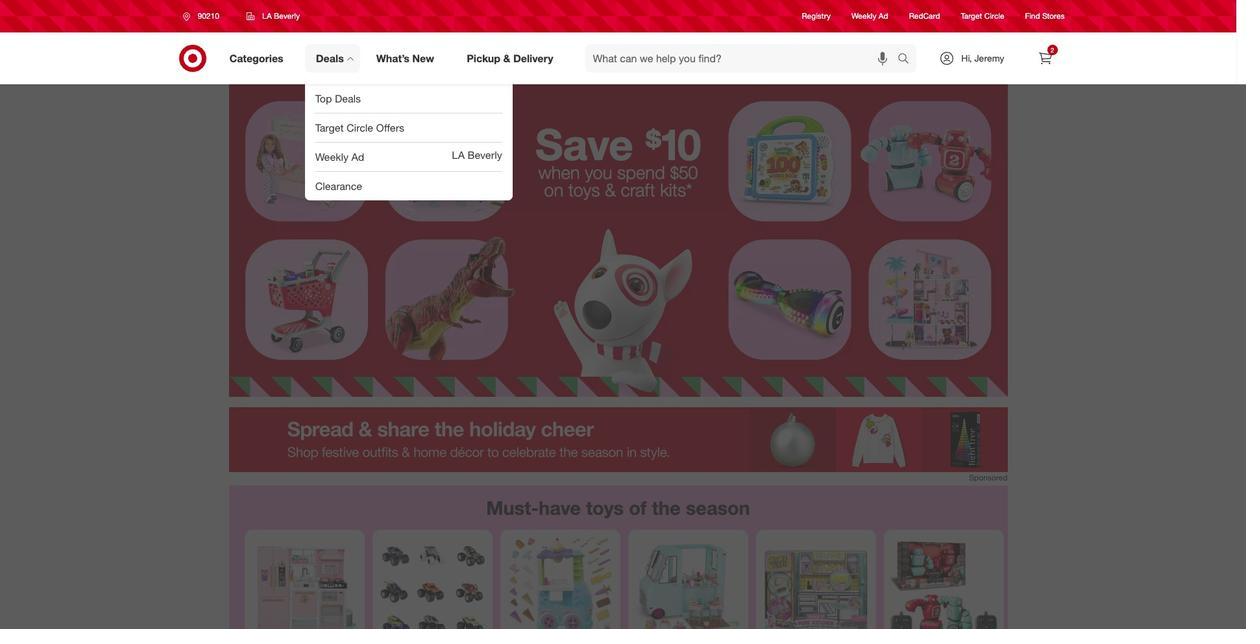 Task type: describe. For each thing, give the bounding box(es) containing it.
90210
[[198, 11, 219, 21]]

must-have toys of the season
[[486, 497, 750, 520]]

1 vertical spatial ad
[[351, 150, 364, 163]]

deals inside deals link
[[316, 52, 344, 65]]

search
[[892, 53, 923, 66]]

$50
[[670, 162, 698, 183]]

new
[[412, 52, 434, 65]]

find stores
[[1025, 11, 1065, 21]]

spend
[[617, 162, 665, 183]]

target circle offers
[[315, 121, 404, 134]]

redcard link
[[909, 11, 940, 22]]

deals link
[[305, 44, 360, 73]]

2 link
[[1031, 44, 1059, 73]]

sponsored
[[969, 473, 1008, 483]]

carousel region
[[229, 486, 1008, 630]]

la beverly inside la beverly 'dropdown button'
[[262, 11, 300, 21]]

la inside 'dropdown button'
[[262, 11, 272, 21]]

top
[[315, 92, 332, 105]]

0 vertical spatial weekly
[[851, 11, 876, 21]]

disney princess style collection fresh prep gourmet kitchen image
[[250, 536, 359, 630]]

circle for target circle offers
[[347, 121, 373, 134]]

monster jam 1:64 scale monster truck diecast 9pk image
[[377, 536, 487, 630]]

target circle offers link
[[305, 114, 513, 142]]

1 vertical spatial la
[[452, 149, 465, 162]]

categories link
[[218, 44, 300, 73]]

of
[[629, 497, 647, 520]]

2
[[1051, 46, 1054, 54]]

& inside when you spend $50 on toys & craft kits*
[[605, 179, 616, 201]]

pickup & delivery
[[467, 52, 553, 65]]

craft
[[621, 179, 655, 201]]

toys inside the carousel region
[[586, 497, 624, 520]]

0 vertical spatial &
[[503, 52, 510, 65]]

circle for target circle
[[984, 11, 1004, 21]]

target circle
[[961, 11, 1004, 21]]

what's new
[[376, 52, 434, 65]]

when
[[538, 162, 580, 183]]

advertisement region
[[229, 408, 1008, 472]]

target for target circle offers
[[315, 121, 344, 134]]

save
[[535, 118, 633, 170]]

weekly ad link
[[851, 11, 888, 22]]

0 horizontal spatial weekly ad
[[315, 150, 364, 163]]

la beverly button
[[238, 5, 308, 28]]

registry link
[[802, 11, 831, 22]]

target circle link
[[961, 11, 1004, 22]]

fao schwarz robot knockout remote control boxing set image
[[889, 536, 998, 630]]

top deals
[[315, 92, 361, 105]]

1 horizontal spatial ad
[[879, 11, 888, 21]]

must-
[[486, 497, 539, 520]]



Task type: vqa. For each thing, say whether or not it's contained in the screenshot.
topmost From
no



Task type: locate. For each thing, give the bounding box(es) containing it.
offers
[[376, 121, 404, 134]]

pickup & delivery link
[[456, 44, 570, 73]]

top deals link
[[305, 84, 513, 113]]

1 vertical spatial toys
[[586, 497, 624, 520]]

0 vertical spatial la beverly
[[262, 11, 300, 21]]

1 horizontal spatial circle
[[984, 11, 1004, 21]]

0 horizontal spatial la beverly
[[262, 11, 300, 21]]

find stores link
[[1025, 11, 1065, 22]]

& right pickup
[[503, 52, 510, 65]]

target
[[961, 11, 982, 21], [315, 121, 344, 134]]

have
[[539, 497, 581, 520]]

toys
[[568, 179, 600, 201], [586, 497, 624, 520]]

1 vertical spatial &
[[605, 179, 616, 201]]

hi,
[[961, 53, 972, 64]]

target for target circle
[[961, 11, 982, 21]]

ad down target circle offers
[[351, 150, 364, 163]]

0 vertical spatial ad
[[879, 11, 888, 21]]

1 horizontal spatial weekly ad
[[851, 11, 888, 21]]

0 horizontal spatial beverly
[[274, 11, 300, 21]]

1 vertical spatial beverly
[[468, 149, 502, 162]]

deals
[[316, 52, 344, 65], [335, 92, 361, 105]]

season
[[686, 497, 750, 520]]

hi, jeremy
[[961, 53, 1004, 64]]

clearance link
[[305, 172, 513, 201]]

weekly ad
[[851, 11, 888, 21], [315, 150, 364, 163]]

0 horizontal spatial weekly
[[315, 150, 349, 163]]

target down top
[[315, 121, 344, 134]]

toys inside when you spend $50 on toys & craft kits*
[[568, 179, 600, 201]]

pickup
[[467, 52, 500, 65]]

1 horizontal spatial beverly
[[468, 149, 502, 162]]

1 horizontal spatial la
[[452, 149, 465, 162]]

0 horizontal spatial target
[[315, 121, 344, 134]]

0 vertical spatial beverly
[[274, 11, 300, 21]]

weekly right registry
[[851, 11, 876, 21]]

deals right top
[[335, 92, 361, 105]]

mga's miniverse make it mini kitchen playset with uv light image
[[761, 536, 871, 630]]

beverly inside 'dropdown button'
[[274, 11, 300, 21]]

circle
[[984, 11, 1004, 21], [347, 121, 373, 134]]

1 vertical spatial weekly ad
[[315, 150, 364, 163]]

0 vertical spatial la
[[262, 11, 272, 21]]

categories
[[229, 52, 283, 65]]

la down target circle offers link
[[452, 149, 465, 162]]

&
[[503, 52, 510, 65], [605, 179, 616, 201]]

90210 button
[[174, 5, 233, 28]]

0 vertical spatial deals
[[316, 52, 344, 65]]

what's new link
[[365, 44, 451, 73]]

0 horizontal spatial la
[[262, 11, 272, 21]]

circle left the find
[[984, 11, 1004, 21]]

weekly ad up clearance
[[315, 150, 364, 163]]

la up the categories link
[[262, 11, 272, 21]]

save $10
[[535, 118, 701, 170]]

toys right on on the top of the page
[[568, 179, 600, 201]]

0 vertical spatial weekly ad
[[851, 11, 888, 21]]

circle left offers
[[347, 121, 373, 134]]

target inside "link"
[[961, 11, 982, 21]]

1 horizontal spatial &
[[605, 179, 616, 201]]

beverly
[[274, 11, 300, 21], [468, 149, 502, 162]]

weekly ad right registry
[[851, 11, 888, 21]]

circle inside "link"
[[984, 11, 1004, 21]]

& left craft
[[605, 179, 616, 201]]

redcard
[[909, 11, 940, 21]]

weekly up clearance
[[315, 150, 349, 163]]

you
[[585, 162, 612, 183]]

deals up top
[[316, 52, 344, 65]]

when you spend $50 on toys & craft kits*
[[538, 162, 698, 201]]

toys left the of
[[586, 497, 624, 520]]

1 vertical spatial deals
[[335, 92, 361, 105]]

0 vertical spatial circle
[[984, 11, 1004, 21]]

la beverly
[[262, 11, 300, 21], [452, 149, 502, 162]]

1 vertical spatial target
[[315, 121, 344, 134]]

jeremy
[[974, 53, 1004, 64]]

our generation sweet stop ice cream truck with electronics for 18" dolls - light blue image
[[633, 536, 743, 630]]

what's
[[376, 52, 409, 65]]

ad left redcard
[[879, 11, 888, 21]]

target up "hi,"
[[961, 11, 982, 21]]

0 vertical spatial target
[[961, 11, 982, 21]]

1 vertical spatial weekly
[[315, 150, 349, 163]]

0 horizontal spatial &
[[503, 52, 510, 65]]

0 vertical spatial toys
[[568, 179, 600, 201]]

0 horizontal spatial ad
[[351, 150, 364, 163]]

the
[[652, 497, 681, 520]]

stores
[[1042, 11, 1065, 21]]

1 horizontal spatial la beverly
[[452, 149, 502, 162]]

kits*
[[660, 179, 692, 201]]

1 horizontal spatial target
[[961, 11, 982, 21]]

on
[[544, 179, 563, 201]]

What can we help you find? suggestions appear below search field
[[585, 44, 901, 73]]

play-doh kitchen creations ultimate ice cream toy truck playset image
[[505, 536, 615, 630]]

find
[[1025, 11, 1040, 21]]

1 horizontal spatial weekly
[[851, 11, 876, 21]]

la
[[262, 11, 272, 21], [452, 149, 465, 162]]

ad
[[879, 11, 888, 21], [351, 150, 364, 163]]

0 horizontal spatial circle
[[347, 121, 373, 134]]

1 vertical spatial circle
[[347, 121, 373, 134]]

search button
[[892, 44, 923, 75]]

weekly
[[851, 11, 876, 21], [315, 150, 349, 163]]

deals inside top deals link
[[335, 92, 361, 105]]

delivery
[[513, 52, 553, 65]]

1 vertical spatial la beverly
[[452, 149, 502, 162]]

registry
[[802, 11, 831, 21]]

$10
[[645, 118, 701, 170]]

clearance
[[315, 179, 362, 192]]



